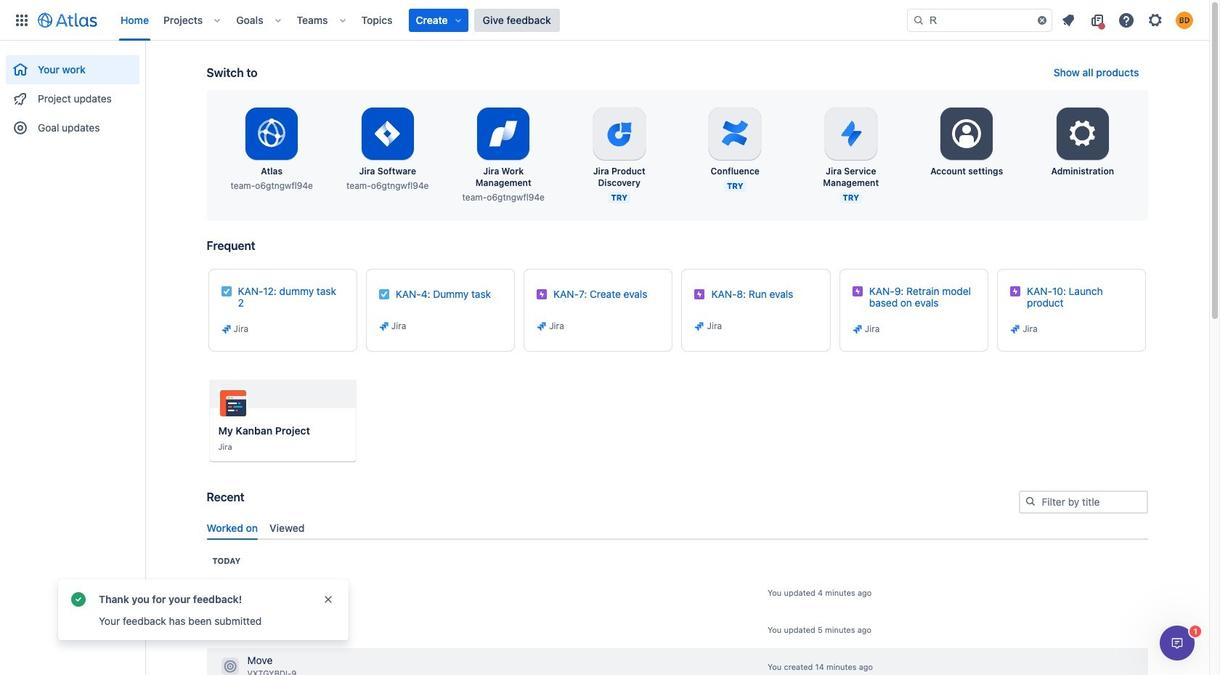 Task type: locate. For each thing, give the bounding box(es) containing it.
2 vertical spatial townsquare image
[[221, 658, 239, 675]]

None search field
[[908, 8, 1053, 32]]

1 horizontal spatial settings image
[[1066, 116, 1101, 151]]

clear search session image
[[1037, 14, 1049, 26]]

townsquare image
[[221, 584, 239, 601], [221, 621, 239, 638], [221, 658, 239, 675]]

3 townsquare image from the top
[[221, 658, 239, 675]]

help image
[[1118, 11, 1136, 29]]

notifications image
[[1060, 11, 1078, 29]]

0 horizontal spatial settings image
[[950, 116, 985, 151]]

settings image
[[1147, 11, 1165, 29]]

0 vertical spatial townsquare image
[[221, 584, 239, 601]]

banner
[[0, 0, 1210, 41]]

account image
[[1177, 11, 1194, 29]]

group
[[6, 41, 140, 147]]

tab list
[[201, 516, 1154, 540]]

1 vertical spatial townsquare image
[[221, 621, 239, 638]]

2 settings image from the left
[[1066, 116, 1101, 151]]

settings image
[[950, 116, 985, 151], [1066, 116, 1101, 151]]

Search field
[[908, 8, 1053, 32]]

heading
[[213, 555, 241, 567]]

jira image
[[378, 320, 390, 332], [378, 320, 390, 332], [536, 320, 548, 332], [694, 320, 706, 332], [852, 323, 864, 335], [1010, 323, 1022, 335]]

jira image
[[536, 320, 548, 332], [694, 320, 706, 332], [221, 323, 232, 335], [221, 323, 232, 335], [852, 323, 864, 335], [1010, 323, 1022, 335]]

Filter by title field
[[1021, 492, 1147, 512]]



Task type: vqa. For each thing, say whether or not it's contained in the screenshot.
GROUP
yes



Task type: describe. For each thing, give the bounding box(es) containing it.
switch to... image
[[13, 11, 31, 29]]

top element
[[9, 0, 908, 40]]

search image
[[913, 14, 925, 26]]

1 townsquare image from the top
[[221, 584, 239, 601]]

dismiss image
[[323, 594, 334, 605]]

search image
[[1025, 496, 1037, 507]]

2 townsquare image from the top
[[221, 621, 239, 638]]

1 settings image from the left
[[950, 116, 985, 151]]



